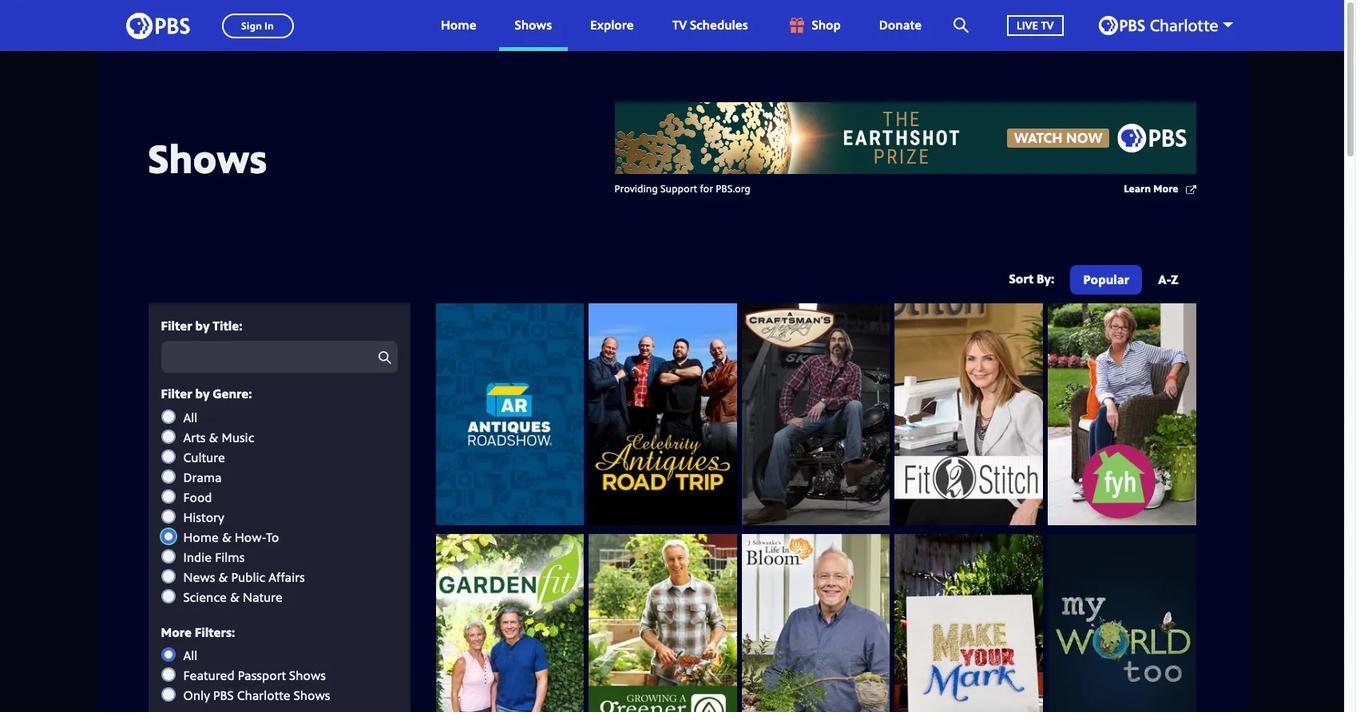 Task type: vqa. For each thing, say whether or not it's contained in the screenshot.
Filter
yes



Task type: locate. For each thing, give the bounding box(es) containing it.
home left shows link
[[441, 16, 477, 34]]

& down "films" at the bottom of page
[[219, 569, 228, 586]]

my world too image
[[1048, 535, 1197, 713]]

more left filters:
[[161, 624, 192, 641]]

by left genre:
[[195, 385, 210, 403]]

sort by: element
[[1068, 265, 1192, 299]]

drama
[[183, 469, 222, 486]]

filter up arts
[[161, 385, 192, 403]]

1 horizontal spatial more
[[1154, 181, 1179, 196]]

shop link
[[771, 0, 857, 51]]

affairs
[[269, 569, 305, 586]]

popular
[[1084, 271, 1130, 288]]

tv schedules
[[673, 16, 748, 34]]

0 vertical spatial filter
[[161, 317, 192, 335]]

1 vertical spatial all
[[183, 647, 198, 665]]

z
[[1172, 271, 1179, 288]]

make your mark image
[[895, 535, 1044, 713]]

to
[[266, 529, 279, 546]]

schedules
[[690, 16, 748, 34]]

0 vertical spatial home
[[441, 16, 477, 34]]

more
[[1154, 181, 1179, 196], [161, 624, 192, 641]]

filter by genre: all arts & music culture drama food history home & how-to indie films news & public affairs science & nature
[[161, 385, 305, 606]]

by inside filter by genre: all arts & music culture drama food history home & how-to indie films news & public affairs science & nature
[[195, 385, 210, 403]]

filter for filter by genre: all arts & music culture drama food history home & how-to indie films news & public affairs science & nature
[[161, 385, 192, 403]]

for your home image
[[1048, 304, 1197, 526]]

0 horizontal spatial home
[[183, 529, 219, 546]]

1 vertical spatial home
[[183, 529, 219, 546]]

filter left title: on the top left of the page
[[161, 317, 192, 335]]

2 all from the top
[[183, 647, 198, 665]]

food
[[183, 489, 212, 506]]

genre:
[[213, 385, 252, 403]]

music
[[222, 429, 254, 446]]

0 horizontal spatial more
[[161, 624, 192, 641]]

tv right live
[[1042, 17, 1054, 33]]

home down history
[[183, 529, 219, 546]]

tv left schedules
[[673, 16, 687, 34]]

2 filter from the top
[[161, 385, 192, 403]]

by left title: on the top left of the page
[[195, 317, 210, 335]]

0 vertical spatial by
[[195, 317, 210, 335]]

by
[[195, 317, 210, 335], [195, 385, 210, 403]]

a craftsman's legacy image
[[742, 304, 890, 526]]

&
[[209, 429, 219, 446], [222, 529, 232, 546], [219, 569, 228, 586], [230, 589, 240, 606]]

all inside the more filters: all featured passport shows only pbs charlotte shows
[[183, 647, 198, 665]]

shows
[[515, 16, 552, 34], [148, 131, 267, 185], [289, 667, 326, 685], [294, 687, 331, 705]]

all inside filter by genre: all arts & music culture drama food history home & how-to indie films news & public affairs science & nature
[[183, 409, 198, 426]]

learn more link
[[1125, 181, 1197, 198]]

filter inside filter by genre: all arts & music culture drama food history home & how-to indie films news & public affairs science & nature
[[161, 385, 192, 403]]

learn
[[1125, 181, 1152, 196]]

history
[[183, 509, 224, 526]]

by for title:
[[195, 317, 210, 335]]

1 vertical spatial filter
[[161, 385, 192, 403]]

fit 2 stitch image
[[895, 304, 1044, 526]]

search image
[[954, 18, 969, 33]]

more right learn at the top of page
[[1154, 181, 1179, 196]]

live
[[1017, 17, 1039, 33]]

1 vertical spatial by
[[195, 385, 210, 403]]

indie
[[183, 549, 212, 566]]

1 all from the top
[[183, 409, 198, 426]]

for
[[700, 181, 714, 196]]

1 vertical spatial more
[[161, 624, 192, 641]]

tv
[[673, 16, 687, 34], [1042, 17, 1054, 33]]

filter
[[161, 317, 192, 335], [161, 385, 192, 403]]

2 by from the top
[[195, 385, 210, 403]]

& down the public
[[230, 589, 240, 606]]

1 horizontal spatial home
[[441, 16, 477, 34]]

0 horizontal spatial tv
[[673, 16, 687, 34]]

passport
[[238, 667, 286, 685]]

0 vertical spatial more
[[1154, 181, 1179, 196]]

public
[[231, 569, 265, 586]]

pbs image
[[126, 8, 190, 44]]

how-
[[235, 529, 266, 546]]

a-
[[1159, 271, 1172, 288]]

1 by from the top
[[195, 317, 210, 335]]

arts
[[183, 429, 206, 446]]

pbs.org
[[716, 181, 751, 196]]

1 filter from the top
[[161, 317, 192, 335]]

all up arts
[[183, 409, 198, 426]]

all up featured
[[183, 647, 198, 665]]

more inside 'link'
[[1154, 181, 1179, 196]]

0 vertical spatial all
[[183, 409, 198, 426]]

celebrity antiques road trip image
[[589, 304, 737, 526]]

home
[[441, 16, 477, 34], [183, 529, 219, 546]]

only
[[183, 687, 210, 705]]

pbs charlotte image
[[1099, 16, 1218, 35]]

all
[[183, 409, 198, 426], [183, 647, 198, 665]]



Task type: describe. For each thing, give the bounding box(es) containing it.
culture
[[183, 449, 225, 466]]

a-z
[[1159, 271, 1179, 288]]

donate link
[[864, 0, 938, 51]]

& up "films" at the bottom of page
[[222, 529, 232, 546]]

sort by:
[[1010, 270, 1055, 287]]

filters:
[[195, 624, 235, 641]]

learn more
[[1125, 181, 1179, 196]]

providing
[[615, 181, 658, 196]]

support
[[661, 181, 698, 196]]

live tv link
[[992, 0, 1080, 51]]

by for genre:
[[195, 385, 210, 403]]

filter by genre: element
[[161, 409, 398, 606]]

live tv
[[1017, 17, 1054, 33]]

featured
[[183, 667, 235, 685]]

films
[[215, 549, 245, 566]]

filter for filter by title:
[[161, 317, 192, 335]]

shows link
[[499, 0, 568, 51]]

donate
[[880, 16, 922, 34]]

advertisement region
[[615, 102, 1197, 174]]

nature
[[243, 589, 283, 606]]

growing a greener world image
[[589, 535, 737, 713]]

pbs
[[213, 687, 234, 705]]

gardenfit image
[[436, 535, 584, 713]]

filter by title:
[[161, 317, 243, 335]]

providing support for pbs.org
[[615, 181, 751, 196]]

explore
[[591, 16, 634, 34]]

home link
[[425, 0, 493, 51]]

title:
[[213, 317, 243, 335]]

sort
[[1010, 270, 1034, 287]]

shop
[[812, 16, 841, 34]]

more inside the more filters: all featured passport shows only pbs charlotte shows
[[161, 624, 192, 641]]

j schwanke's life in bloom image
[[742, 535, 890, 713]]

& right arts
[[209, 429, 219, 446]]

tv schedules link
[[657, 0, 764, 51]]

charlotte
[[237, 687, 291, 705]]

science
[[183, 589, 227, 606]]

more filters: element
[[161, 647, 398, 705]]

antiques roadshow image
[[436, 304, 584, 526]]

news
[[183, 569, 215, 586]]

1 horizontal spatial tv
[[1042, 17, 1054, 33]]

Filter by Title: text field
[[161, 341, 398, 373]]

by:
[[1037, 270, 1055, 287]]

more filters: all featured passport shows only pbs charlotte shows
[[161, 624, 331, 705]]

home inside filter by genre: all arts & music culture drama food history home & how-to indie films news & public affairs science & nature
[[183, 529, 219, 546]]

explore link
[[575, 0, 650, 51]]



